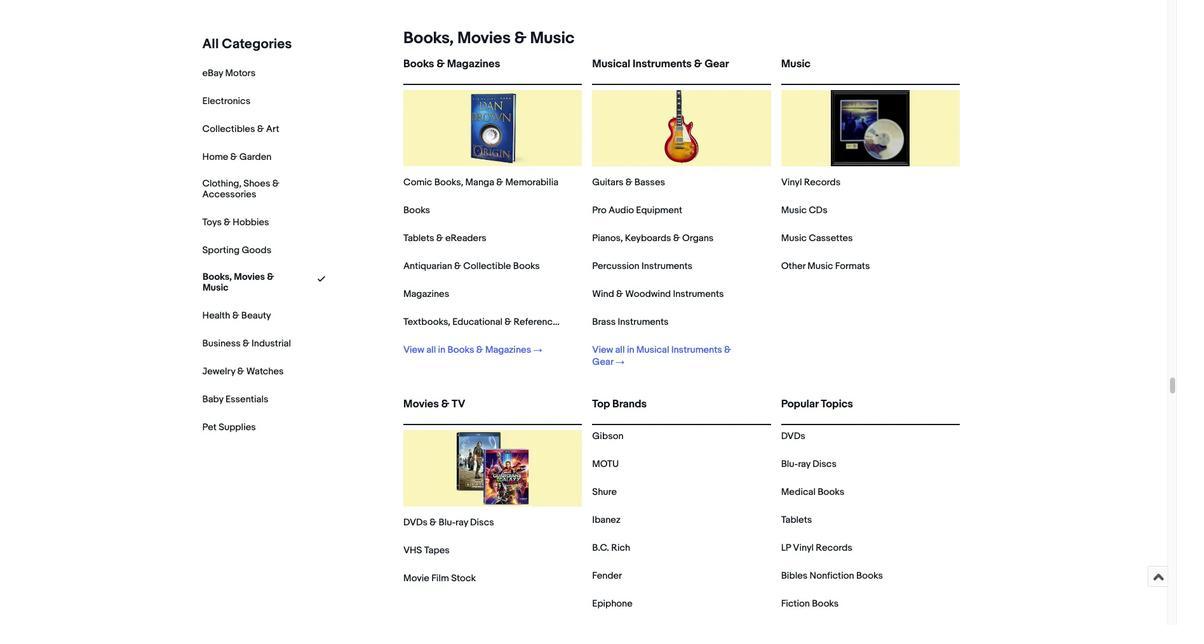 Task type: describe. For each thing, give the bounding box(es) containing it.
home & garden link
[[203, 151, 272, 163]]

fiction books link
[[781, 598, 839, 611]]

ereaders
[[445, 233, 486, 245]]

ibanez
[[592, 515, 621, 527]]

tablets link
[[781, 515, 812, 527]]

0 vertical spatial blu-
[[781, 459, 798, 471]]

guitars & basses
[[592, 177, 665, 189]]

0 vertical spatial books, movies & music link
[[398, 29, 575, 48]]

1 vertical spatial magazines
[[403, 288, 449, 301]]

percussion instruments
[[592, 260, 693, 273]]

guitars
[[592, 177, 624, 189]]

shure
[[592, 487, 617, 499]]

& inside clothing, shoes & accessories
[[273, 178, 280, 190]]

0 vertical spatial magazines
[[447, 58, 500, 71]]

art
[[266, 123, 280, 135]]

jewelry & watches
[[203, 366, 284, 378]]

wind & woodwind instruments link
[[592, 288, 724, 301]]

music image
[[831, 90, 910, 166]]

lp vinyl records link
[[781, 543, 853, 555]]

antiquarian & collectible books
[[403, 260, 540, 273]]

audio
[[609, 205, 634, 217]]

pianos,
[[592, 233, 623, 245]]

all for musical
[[615, 344, 625, 356]]

tablets & ereaders link
[[403, 233, 486, 245]]

2 horizontal spatial movies
[[457, 29, 511, 48]]

1 vertical spatial ray
[[456, 517, 468, 529]]

bibles nonfiction books
[[781, 571, 883, 583]]

goods
[[242, 244, 272, 257]]

motors
[[225, 67, 256, 79]]

textbooks, educational & reference books
[[403, 316, 587, 328]]

textbooks,
[[403, 316, 450, 328]]

shoes
[[244, 178, 271, 190]]

musical inside view all in musical instruments & gear
[[636, 344, 669, 356]]

ebay
[[203, 67, 223, 79]]

collectible
[[463, 260, 511, 273]]

other
[[781, 260, 806, 273]]

blu-ray discs
[[781, 459, 837, 471]]

film
[[431, 573, 449, 585]]

music cassettes
[[781, 233, 853, 245]]

lp
[[781, 543, 791, 555]]

music inside books, movies & music
[[203, 282, 228, 294]]

popular topics
[[781, 398, 853, 411]]

organs
[[682, 233, 714, 245]]

manga
[[465, 177, 494, 189]]

all for books
[[426, 344, 436, 356]]

0 vertical spatial books,
[[403, 29, 454, 48]]

1 horizontal spatial movies
[[403, 398, 439, 411]]

clothing,
[[203, 178, 242, 190]]

movie film stock
[[403, 573, 476, 585]]

antiquarian
[[403, 260, 452, 273]]

home
[[203, 151, 229, 163]]

jewelry
[[203, 366, 236, 378]]

music cds link
[[781, 205, 828, 217]]

health
[[203, 310, 231, 322]]

instruments for brass instruments
[[618, 316, 669, 328]]

ibanez link
[[592, 515, 621, 527]]

other music formats
[[781, 260, 870, 273]]

music cassettes link
[[781, 233, 853, 245]]

movies & tv link
[[403, 398, 582, 422]]

electronics link
[[203, 95, 251, 107]]

equipment
[[636, 205, 682, 217]]

instruments inside view all in musical instruments & gear
[[671, 344, 722, 356]]

supplies
[[219, 422, 256, 434]]

hobbies
[[233, 217, 269, 229]]

fiction books
[[781, 598, 839, 611]]

percussion
[[592, 260, 640, 273]]

cds
[[809, 205, 828, 217]]

collectibles & art
[[203, 123, 280, 135]]

sporting goods
[[203, 244, 272, 257]]

instruments for musical instruments & gear
[[633, 58, 692, 71]]

b.c. rich
[[592, 543, 630, 555]]

blu-ray discs link
[[781, 459, 837, 471]]

industrial
[[252, 338, 291, 350]]

epiphone
[[592, 598, 633, 611]]

brass instruments
[[592, 316, 669, 328]]

movie
[[403, 573, 429, 585]]

toys & hobbies link
[[203, 217, 269, 229]]

pro audio equipment link
[[592, 205, 682, 217]]

educational
[[453, 316, 503, 328]]

books & magazines image
[[455, 90, 531, 166]]

epiphone link
[[592, 598, 633, 611]]

& inside 'link'
[[694, 58, 702, 71]]

jewelry & watches link
[[203, 366, 284, 378]]

pet
[[203, 422, 217, 434]]

ebay motors link
[[203, 67, 256, 79]]

percussion instruments link
[[592, 260, 693, 273]]

instruments for percussion instruments
[[642, 260, 693, 273]]

0 horizontal spatial books, movies & music
[[203, 271, 274, 294]]

2 vertical spatial books,
[[203, 271, 232, 283]]



Task type: locate. For each thing, give the bounding box(es) containing it.
1 horizontal spatial books, movies & music link
[[398, 29, 575, 48]]

toys
[[203, 217, 222, 229]]

textbooks, educational & reference books link
[[403, 316, 587, 328]]

1 vertical spatial tablets
[[781, 515, 812, 527]]

medical books link
[[781, 487, 845, 499]]

medical
[[781, 487, 816, 499]]

1 horizontal spatial tablets
[[781, 515, 812, 527]]

home & garden
[[203, 151, 272, 163]]

0 horizontal spatial all
[[426, 344, 436, 356]]

0 vertical spatial movies
[[457, 29, 511, 48]]

clothing, shoes & accessories
[[203, 178, 280, 201]]

0 horizontal spatial musical
[[592, 58, 630, 71]]

0 vertical spatial books, movies & music
[[403, 29, 575, 48]]

dvds link
[[781, 431, 805, 443]]

business & industrial
[[203, 338, 291, 350]]

1 horizontal spatial discs
[[813, 459, 837, 471]]

1 in from the left
[[438, 344, 446, 356]]

1 vertical spatial books,
[[434, 177, 463, 189]]

1 vertical spatial vinyl
[[793, 543, 814, 555]]

tablets & ereaders
[[403, 233, 486, 245]]

musical instruments & gear image
[[644, 90, 720, 166]]

pianos, keyboards & organs
[[592, 233, 714, 245]]

view all in musical instruments & gear link
[[592, 344, 753, 368]]

records up bibles nonfiction books
[[816, 543, 853, 555]]

books, movies & music link up books & magazines link
[[398, 29, 575, 48]]

in inside view all in musical instruments & gear
[[627, 344, 634, 356]]

tablets down medical
[[781, 515, 812, 527]]

magazines link
[[403, 288, 449, 301]]

books, down sporting
[[203, 271, 232, 283]]

1 all from the left
[[426, 344, 436, 356]]

0 horizontal spatial view
[[403, 344, 424, 356]]

accessories
[[203, 189, 257, 201]]

wind
[[592, 288, 614, 301]]

basses
[[635, 177, 665, 189]]

discs down movies & tv image
[[470, 517, 494, 529]]

books, up books & magazines
[[403, 29, 454, 48]]

1 horizontal spatial dvds
[[781, 431, 805, 443]]

1 vertical spatial books, movies & music
[[203, 271, 274, 294]]

garden
[[240, 151, 272, 163]]

1 vertical spatial discs
[[470, 517, 494, 529]]

0 vertical spatial vinyl
[[781, 177, 802, 189]]

vinyl records
[[781, 177, 841, 189]]

discs up medical books
[[813, 459, 837, 471]]

dvds for dvds & blu-ray discs
[[403, 517, 428, 529]]

0 horizontal spatial tablets
[[403, 233, 434, 245]]

top
[[592, 398, 610, 411]]

all down 'textbooks,'
[[426, 344, 436, 356]]

1 vertical spatial books, movies & music link
[[203, 271, 292, 294]]

books, movies & music down sporting goods
[[203, 271, 274, 294]]

vinyl right the 'lp'
[[793, 543, 814, 555]]

books, movies & music link down goods
[[203, 271, 292, 294]]

all inside view all in musical instruments & gear
[[615, 344, 625, 356]]

musical inside the musical instruments & gear 'link'
[[592, 58, 630, 71]]

gear inside view all in musical instruments & gear
[[592, 356, 614, 368]]

musical instruments & gear link
[[592, 58, 771, 81]]

0 horizontal spatial gear
[[592, 356, 614, 368]]

0 vertical spatial ray
[[798, 459, 811, 471]]

nonfiction
[[810, 571, 854, 583]]

view down brass
[[592, 344, 613, 356]]

2 vertical spatial magazines
[[485, 344, 531, 356]]

fender link
[[592, 571, 622, 583]]

& inside view all in musical instruments & gear
[[724, 344, 731, 356]]

2 all from the left
[[615, 344, 625, 356]]

2 view from the left
[[592, 344, 613, 356]]

ray
[[798, 459, 811, 471], [456, 517, 468, 529]]

books link
[[403, 205, 430, 217]]

watches
[[247, 366, 284, 378]]

dvds up 'vhs'
[[403, 517, 428, 529]]

guitars & basses link
[[592, 177, 665, 189]]

0 horizontal spatial movies
[[234, 271, 265, 283]]

1 horizontal spatial view
[[592, 344, 613, 356]]

in down brass instruments
[[627, 344, 634, 356]]

in down 'textbooks,'
[[438, 344, 446, 356]]

instruments
[[633, 58, 692, 71], [642, 260, 693, 273], [673, 288, 724, 301], [618, 316, 669, 328], [671, 344, 722, 356]]

vinyl
[[781, 177, 802, 189], [793, 543, 814, 555]]

ebay motors
[[203, 67, 256, 79]]

books, right comic
[[434, 177, 463, 189]]

books & magazines link
[[403, 58, 582, 81]]

dvds & blu-ray discs link
[[403, 517, 494, 529]]

business & industrial link
[[203, 338, 291, 350]]

0 vertical spatial discs
[[813, 459, 837, 471]]

fiction
[[781, 598, 810, 611]]

keyboards
[[625, 233, 671, 245]]

0 vertical spatial tablets
[[403, 233, 434, 245]]

antiquarian & collectible books link
[[403, 260, 540, 273]]

comic books, manga & memorabilia
[[403, 177, 558, 189]]

dvds & blu-ray discs
[[403, 517, 494, 529]]

instruments inside 'link'
[[633, 58, 692, 71]]

1 vertical spatial dvds
[[403, 517, 428, 529]]

1 horizontal spatial blu-
[[781, 459, 798, 471]]

view inside view all in musical instruments & gear
[[592, 344, 613, 356]]

0 vertical spatial musical
[[592, 58, 630, 71]]

shure link
[[592, 487, 617, 499]]

music cds
[[781, 205, 828, 217]]

memorabilia
[[505, 177, 558, 189]]

1 vertical spatial musical
[[636, 344, 669, 356]]

1 horizontal spatial gear
[[705, 58, 729, 71]]

tablets for tablets link
[[781, 515, 812, 527]]

0 horizontal spatial dvds
[[403, 517, 428, 529]]

gear inside the musical instruments & gear 'link'
[[705, 58, 729, 71]]

books, movies & music link
[[398, 29, 575, 48], [203, 271, 292, 294]]

musical instruments & gear
[[592, 58, 729, 71]]

view for musical instruments & gear
[[592, 344, 613, 356]]

1 horizontal spatial musical
[[636, 344, 669, 356]]

0 vertical spatial records
[[804, 177, 841, 189]]

music inside "link"
[[781, 58, 811, 71]]

tablets for tablets & ereaders
[[403, 233, 434, 245]]

movie film stock link
[[403, 573, 476, 585]]

all down brass instruments link
[[615, 344, 625, 356]]

lp vinyl records
[[781, 543, 853, 555]]

view for books & magazines
[[403, 344, 424, 356]]

pianos, keyboards & organs link
[[592, 233, 714, 245]]

brass instruments link
[[592, 316, 669, 328]]

movies & tv image
[[455, 431, 531, 507]]

in for instruments
[[627, 344, 634, 356]]

stock
[[451, 573, 476, 585]]

0 horizontal spatial books, movies & music link
[[203, 271, 292, 294]]

dvds for the dvds link
[[781, 431, 805, 443]]

1 view from the left
[[403, 344, 424, 356]]

rich
[[611, 543, 630, 555]]

vhs
[[403, 545, 422, 557]]

0 horizontal spatial blu-
[[439, 517, 456, 529]]

wind & woodwind instruments
[[592, 288, 724, 301]]

movies down goods
[[234, 271, 265, 283]]

comic
[[403, 177, 432, 189]]

categories
[[222, 36, 292, 53]]

records
[[804, 177, 841, 189], [816, 543, 853, 555]]

records up cds
[[804, 177, 841, 189]]

0 horizontal spatial in
[[438, 344, 446, 356]]

blu- up tapes
[[439, 517, 456, 529]]

pro audio equipment
[[592, 205, 682, 217]]

vhs tapes
[[403, 545, 450, 557]]

cassettes
[[809, 233, 853, 245]]

topics
[[821, 398, 853, 411]]

1 horizontal spatial all
[[615, 344, 625, 356]]

fender
[[592, 571, 622, 583]]

1 vertical spatial movies
[[234, 271, 265, 283]]

baby essentials
[[203, 394, 269, 406]]

magazines
[[447, 58, 500, 71], [403, 288, 449, 301], [485, 344, 531, 356]]

1 vertical spatial records
[[816, 543, 853, 555]]

pet supplies
[[203, 422, 256, 434]]

0 vertical spatial dvds
[[781, 431, 805, 443]]

all
[[203, 36, 219, 53]]

movies left tv at bottom left
[[403, 398, 439, 411]]

sporting
[[203, 244, 240, 257]]

b.c.
[[592, 543, 609, 555]]

view all in books & magazines
[[403, 344, 531, 356]]

1 horizontal spatial ray
[[798, 459, 811, 471]]

1 horizontal spatial in
[[627, 344, 634, 356]]

tablets down books link
[[403, 233, 434, 245]]

view down 'textbooks,'
[[403, 344, 424, 356]]

vhs tapes link
[[403, 545, 450, 557]]

sporting goods link
[[203, 244, 272, 257]]

movies up books & magazines link
[[457, 29, 511, 48]]

books,
[[403, 29, 454, 48], [434, 177, 463, 189], [203, 271, 232, 283]]

gibson
[[592, 431, 624, 443]]

blu- down the dvds link
[[781, 459, 798, 471]]

vinyl up music cds link
[[781, 177, 802, 189]]

electronics
[[203, 95, 251, 107]]

2 vertical spatial movies
[[403, 398, 439, 411]]

dvds up blu-ray discs link
[[781, 431, 805, 443]]

formats
[[835, 260, 870, 273]]

1 vertical spatial blu-
[[439, 517, 456, 529]]

0 horizontal spatial discs
[[470, 517, 494, 529]]

in
[[438, 344, 446, 356], [627, 344, 634, 356]]

books, movies & music up books & magazines link
[[403, 29, 575, 48]]

1 vertical spatial gear
[[592, 356, 614, 368]]

top brands
[[592, 398, 647, 411]]

0 horizontal spatial ray
[[456, 517, 468, 529]]

tapes
[[424, 545, 450, 557]]

0 vertical spatial gear
[[705, 58, 729, 71]]

bibles nonfiction books link
[[781, 571, 883, 583]]

comic books, manga & memorabilia link
[[403, 177, 558, 189]]

in for &
[[438, 344, 446, 356]]

2 in from the left
[[627, 344, 634, 356]]

1 horizontal spatial books, movies & music
[[403, 29, 575, 48]]

baby
[[203, 394, 224, 406]]

popular
[[781, 398, 819, 411]]

collectibles & art link
[[203, 123, 280, 135]]



Task type: vqa. For each thing, say whether or not it's contained in the screenshot.
the 'Reference'
yes



